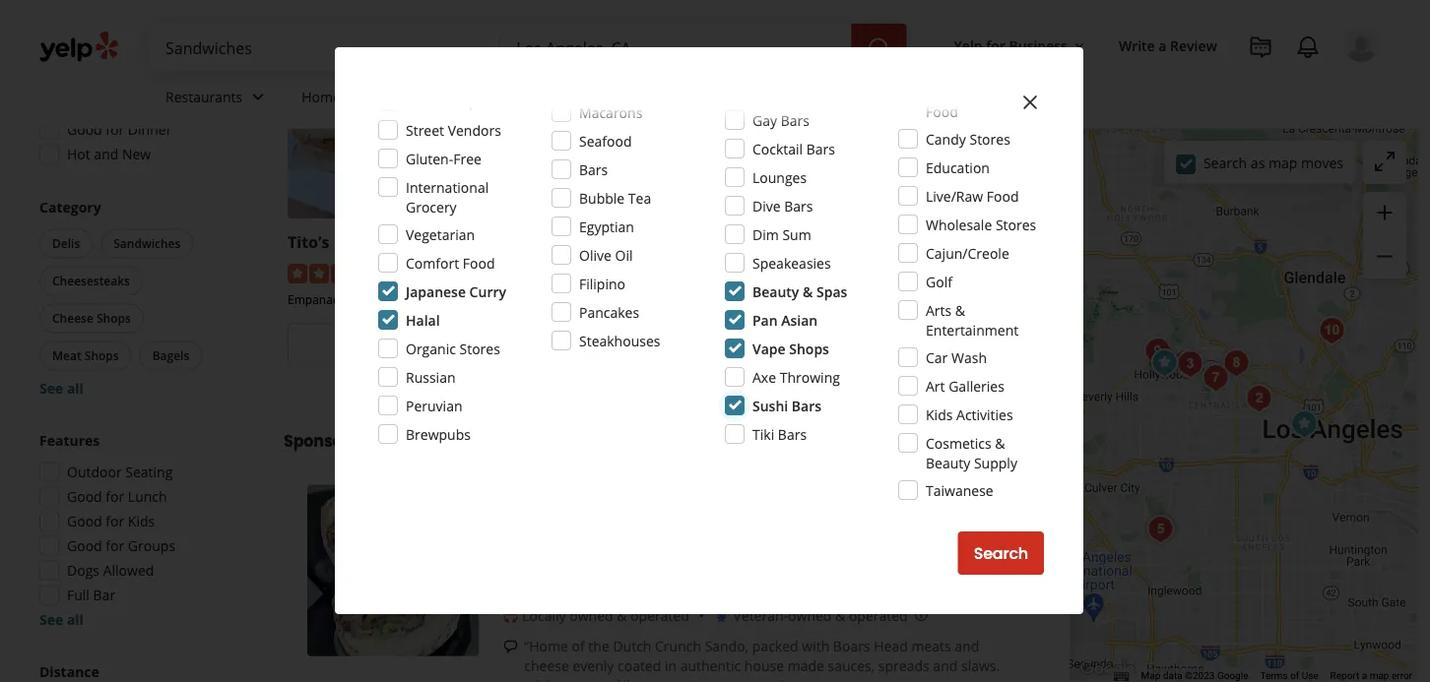 Task type: describe. For each thing, give the bounding box(es) containing it.
google image
[[1075, 657, 1141, 683]]

tito's market link
[[288, 232, 391, 253]]

pasta
[[406, 92, 441, 111]]

bar
[[93, 586, 115, 605]]

business categories element
[[150, 71, 1379, 128]]

for for lunch
[[106, 488, 124, 506]]

japanese curry
[[406, 282, 506, 301]]

brewpubs
[[406, 425, 471, 444]]

dim sum
[[753, 225, 812, 244]]

& for beauty
[[803, 282, 813, 301]]

map data ©2023 google
[[1141, 671, 1249, 682]]

pan asian
[[753, 311, 818, 330]]

curry
[[470, 282, 506, 301]]

open now 4:44 pm
[[67, 22, 191, 40]]

organic
[[406, 339, 456, 358]]

"home
[[524, 637, 568, 656]]

expand map image
[[1373, 150, 1397, 173]]

search dialog
[[0, 0, 1431, 683]]

now for open
[[106, 22, 135, 40]]

cocktail
[[753, 139, 803, 158]]

wash
[[952, 348, 987, 367]]

it'll
[[524, 677, 543, 683]]

meat shops button
[[39, 341, 132, 371]]

directions
[[884, 334, 961, 357]]

reviews) for get directions
[[950, 263, 1003, 281]]

pancakes
[[579, 303, 640, 322]]

firehouse subs image
[[1285, 405, 1324, 444]]

vape shops
[[753, 339, 829, 358]]

beauty inside cosmetics & beauty supply
[[926, 454, 971, 472]]

slaws.
[[962, 657, 1000, 676]]

good for good for groups
[[67, 537, 102, 556]]

lunch
[[128, 488, 167, 506]]

yelp
[[954, 36, 983, 55]]

zoom out image
[[1373, 245, 1397, 268]]

& up boars on the right
[[836, 607, 846, 625]]

until 8:30 pm
[[885, 367, 969, 386]]

meats
[[912, 637, 951, 656]]

larchmont village wine spirits & cheese image
[[1196, 359, 1236, 398]]

0 horizontal spatial beauty
[[753, 282, 799, 301]]

food down the golf
[[919, 292, 946, 308]]

axe throwing
[[753, 368, 840, 387]]

veteran-
[[733, 607, 788, 625]]

view
[[604, 334, 641, 357]]

authentic
[[680, 657, 741, 676]]

street vendors
[[406, 121, 501, 139]]

sum
[[783, 225, 812, 244]]

projects image
[[1249, 35, 1273, 59]]

bars for dive bars
[[784, 197, 813, 215]]

& for arts
[[955, 301, 966, 320]]

1 vertical spatial and
[[955, 637, 980, 656]]

3.7 (53 reviews)
[[904, 263, 1003, 281]]

vape
[[753, 339, 786, 358]]

2 sandwiches, from the left
[[822, 292, 890, 308]]

map for error
[[1370, 671, 1390, 682]]

all for category
[[67, 379, 84, 398]]

pan
[[753, 311, 778, 330]]

seating
[[125, 463, 173, 482]]

oil
[[615, 246, 633, 265]]

of for "home
[[572, 637, 585, 656]]

4:44
[[139, 22, 166, 40]]

dive bars
[[753, 197, 813, 215]]

(288 reviews)
[[676, 263, 760, 281]]

veteran-owned & operated
[[733, 607, 908, 625]]

16 veteran owned v2 image
[[714, 608, 730, 624]]

close image
[[1019, 91, 1042, 114]]

kids activities
[[926, 405, 1013, 424]]

do-it-yourself food
[[926, 82, 1015, 121]]

shops for vape shops
[[789, 339, 829, 358]]

reservations
[[67, 71, 150, 90]]

24 chevron down v2 image
[[247, 85, 270, 109]]

see all for category
[[39, 379, 84, 398]]

cocktail bars
[[753, 139, 835, 158]]

slideshow element
[[307, 485, 479, 657]]

bars for sushi bars
[[792, 397, 822, 415]]

shops for cheese shops
[[96, 310, 131, 327]]

dinner
[[128, 120, 172, 139]]

in inside "home of the dutch crunch sando, packed with boars head meats and cheese evenly coated in authentic house made sauces, spreads and slaws. it'll be sure to fill your sando craving and…"
[[665, 657, 677, 676]]

0 vertical spatial in
[[397, 367, 411, 386]]

a for report
[[1362, 671, 1368, 682]]

services for auto services
[[490, 87, 542, 106]]

to
[[599, 677, 612, 683]]

firehouse
[[790, 232, 867, 253]]

wholesale
[[926, 215, 992, 234]]

of for terms
[[1291, 671, 1300, 682]]

cheese
[[52, 310, 93, 327]]

as
[[1251, 153, 1265, 172]]

yourself
[[962, 82, 1015, 101]]

(1.2k
[[425, 263, 456, 281]]

throwing
[[780, 368, 840, 387]]

bubble tea
[[579, 189, 651, 207]]

results
[[372, 431, 430, 453]]

for for kids
[[106, 512, 124, 531]]

new
[[122, 145, 151, 164]]

shops for pasta shops
[[445, 92, 484, 111]]

all about the bread image
[[1167, 344, 1206, 383]]

data
[[1163, 671, 1183, 682]]

4.8 star rating image
[[539, 264, 645, 284]]

home services link
[[286, 71, 440, 128]]

good for good for kids
[[67, 512, 102, 531]]

4.3 (1.2k reviews)
[[402, 263, 512, 281]]

sandwiches inside button
[[114, 235, 181, 252]]

argentine,
[[358, 292, 415, 308]]

peruvian
[[406, 397, 463, 415]]

tito's
[[288, 232, 329, 253]]

cheese shops
[[52, 310, 131, 327]]

0 horizontal spatial ghost sando shop image
[[307, 485, 479, 657]]

ggiata delicatessen image
[[1217, 344, 1256, 383]]

dim
[[753, 225, 779, 244]]

0 vertical spatial and
[[94, 145, 119, 164]]

search for search as map moves
[[1204, 153, 1247, 172]]

search button
[[958, 532, 1044, 575]]

for for business
[[986, 36, 1006, 55]]

international grocery
[[406, 178, 489, 216]]

8:30
[[918, 367, 945, 386]]

olive
[[579, 246, 612, 265]]

tiki
[[753, 425, 775, 444]]

activities
[[957, 405, 1013, 424]]

1 sandwiches, from the left
[[539, 292, 606, 308]]

auto
[[456, 87, 486, 106]]

food up curry
[[463, 254, 495, 272]]

3.7 star rating image
[[790, 264, 896, 284]]

wax paper - los angeles image
[[1313, 311, 1352, 351]]

bubble
[[579, 189, 625, 207]]

good for good for dinner
[[67, 120, 102, 139]]

ghost sando shop image
[[1145, 344, 1185, 383]]

order now link
[[288, 324, 523, 367]]

brothers sandwich shop image
[[1240, 379, 1279, 419]]

business
[[1009, 36, 1068, 55]]

bars up bubble at the top of page
[[579, 160, 608, 179]]

cheesesteaks
[[52, 273, 130, 289]]

good for groups
[[67, 537, 175, 556]]

asian
[[782, 311, 818, 330]]

tito's market
[[288, 232, 391, 253]]

empanadas,
[[288, 292, 355, 308]]

crunch
[[655, 637, 701, 656]]

pasta shops
[[406, 92, 484, 111]]

seafood
[[579, 132, 632, 150]]

fill
[[615, 677, 630, 683]]

shops for meat shops
[[85, 348, 119, 364]]

& for cosmetics
[[995, 434, 1005, 453]]

sponsored results
[[284, 431, 430, 453]]



Task type: vqa. For each thing, say whether or not it's contained in the screenshot.
Beauty inside the Cosmetics & Beauty Supply
yes



Task type: locate. For each thing, give the bounding box(es) containing it.
0 horizontal spatial in
[[397, 367, 411, 386]]

group
[[33, 0, 244, 170], [1364, 192, 1407, 279], [35, 198, 244, 399], [33, 431, 244, 630]]

now for order
[[412, 334, 446, 357]]

sandwiches, down 4.8 star rating "image" at left
[[539, 292, 606, 308]]

for right yelp
[[986, 36, 1006, 55]]

shops right cheese at the top left
[[96, 310, 131, 327]]

0 vertical spatial a
[[1159, 36, 1167, 55]]

egyptian
[[579, 217, 634, 236]]

stores for candy stores
[[970, 130, 1011, 148]]

2 all from the top
[[67, 611, 84, 630]]

&
[[803, 282, 813, 301], [955, 301, 966, 320], [995, 434, 1005, 453], [617, 607, 627, 625], [836, 607, 846, 625]]

0 horizontal spatial search
[[974, 543, 1029, 565]]

3.7
[[904, 263, 923, 281]]

1 horizontal spatial now
[[412, 334, 446, 357]]

moves
[[1301, 153, 1344, 172]]

groups
[[128, 537, 175, 556]]

all for features
[[67, 611, 84, 630]]

reviews)
[[459, 263, 512, 281], [707, 263, 760, 281], [950, 263, 1003, 281]]

1 vertical spatial in
[[665, 657, 677, 676]]

keyboard shortcuts image
[[1114, 672, 1130, 682]]

1 see from the top
[[39, 379, 63, 398]]

dive
[[753, 197, 781, 215]]

1 good from the top
[[67, 120, 102, 139]]

delis down 4.8 star rating "image" at left
[[609, 292, 636, 308]]

map left error
[[1370, 671, 1390, 682]]

0 horizontal spatial owned
[[570, 607, 613, 625]]

2 see all from the top
[[39, 611, 84, 630]]

zoom in image
[[1373, 201, 1397, 225]]

arts
[[926, 301, 952, 320]]

0 vertical spatial delis
[[52, 235, 80, 252]]

vendors
[[448, 121, 501, 139]]

evenly
[[573, 657, 614, 676]]

services right home
[[344, 87, 397, 106]]

pm down 'car wash'
[[949, 367, 969, 386]]

mike's deli image
[[1141, 510, 1181, 550], [1141, 510, 1181, 550]]

bagels
[[152, 348, 189, 364]]

1 vertical spatial sandwiches
[[418, 292, 483, 308]]

boars
[[833, 637, 871, 656]]

see all down meat
[[39, 379, 84, 398]]

1 horizontal spatial beauty
[[926, 454, 971, 472]]

japanese
[[406, 282, 466, 301]]

good for good for lunch
[[67, 488, 102, 506]]

map region
[[997, 0, 1431, 683]]

see all button down meat
[[39, 379, 84, 398]]

1 vertical spatial all
[[67, 611, 84, 630]]

bars for gay bars
[[781, 111, 810, 130]]

the
[[589, 637, 610, 656]]

0 horizontal spatial pm
[[170, 22, 191, 40]]

kids inside search dialog
[[926, 405, 953, 424]]

bars right cocktail
[[807, 139, 835, 158]]

& right arts
[[955, 301, 966, 320]]

0 horizontal spatial now
[[106, 22, 135, 40]]

for up the hot and new
[[106, 120, 124, 139]]

1 horizontal spatial in
[[665, 657, 677, 676]]

services inside home services link
[[344, 87, 397, 106]]

1 horizontal spatial of
[[1291, 671, 1300, 682]]

1 horizontal spatial operated
[[849, 607, 908, 625]]

sandwiches, down the 3.7 star rating image
[[822, 292, 890, 308]]

2 see from the top
[[39, 611, 63, 630]]

2 see all button from the top
[[39, 611, 84, 630]]

a for write
[[1159, 36, 1167, 55]]

and right hot
[[94, 145, 119, 164]]

see down meat
[[39, 379, 63, 398]]

16 locally owned v2 image
[[503, 608, 519, 624]]

art galleries
[[926, 377, 1005, 396]]

stores for organic stores
[[460, 339, 500, 358]]

1 operated from the left
[[631, 607, 690, 625]]

view website
[[604, 334, 708, 357]]

1 horizontal spatial delis
[[609, 292, 636, 308]]

a right report
[[1362, 671, 1368, 682]]

4.3
[[402, 263, 422, 281]]

sure
[[567, 677, 595, 683]]

0 vertical spatial stores
[[970, 130, 1011, 148]]

1 horizontal spatial map
[[1370, 671, 1390, 682]]

see all
[[39, 379, 84, 398], [39, 611, 84, 630]]

1 vertical spatial search
[[974, 543, 1029, 565]]

write a review
[[1119, 36, 1218, 55]]

beauty up pan asian
[[753, 282, 799, 301]]

all down meat
[[67, 379, 84, 398]]

services for home services
[[344, 87, 397, 106]]

1 horizontal spatial a
[[1362, 671, 1368, 682]]

services right the auto
[[490, 87, 542, 106]]

0 horizontal spatial of
[[572, 637, 585, 656]]

see all button down full
[[39, 611, 84, 630]]

1 vertical spatial see
[[39, 611, 63, 630]]

good
[[67, 120, 102, 139], [67, 488, 102, 506], [67, 512, 102, 531], [67, 537, 102, 556]]

1 horizontal spatial ghost sando shop image
[[1145, 344, 1185, 383]]

locally owned & operated
[[522, 607, 690, 625]]

russian
[[406, 368, 456, 387]]

auto services
[[456, 87, 542, 106]]

locally
[[522, 607, 566, 625]]

1 see all from the top
[[39, 379, 84, 398]]

& inside cosmetics & beauty supply
[[995, 434, 1005, 453]]

0 vertical spatial kids
[[926, 405, 953, 424]]

1 vertical spatial see all button
[[39, 611, 84, 630]]

0 vertical spatial search
[[1204, 153, 1247, 172]]

offers delivery
[[67, 46, 163, 65]]

search for search
[[974, 543, 1029, 565]]

speakeasies
[[753, 254, 831, 272]]

reviews) up curry
[[459, 263, 512, 281]]

0 horizontal spatial reviews)
[[459, 263, 512, 281]]

& inside arts & entertainment
[[955, 301, 966, 320]]

search left as
[[1204, 153, 1247, 172]]

1 vertical spatial ghost sando shop image
[[307, 485, 479, 657]]

1 all from the top
[[67, 379, 84, 398]]

now down "halal"
[[412, 334, 446, 357]]

group containing open now
[[33, 0, 244, 170]]

shops right meat
[[85, 348, 119, 364]]

delis, sandwiches, fast food
[[790, 292, 946, 308]]

2 owned from the left
[[788, 607, 832, 625]]

of inside "home of the dutch crunch sando, packed with boars head meats and cheese evenly coated in authentic house made sauces, spreads and slaws. it'll be sure to fill your sando craving and…"
[[572, 637, 585, 656]]

group containing category
[[35, 198, 244, 399]]

operated for locally owned & operated
[[631, 607, 690, 625]]

1 horizontal spatial reviews)
[[707, 263, 760, 281]]

candy
[[926, 130, 966, 148]]

report a map error
[[1331, 671, 1413, 682]]

0 vertical spatial see all button
[[39, 379, 84, 398]]

write
[[1119, 36, 1155, 55]]

of left use
[[1291, 671, 1300, 682]]

4.3 star rating image
[[288, 264, 394, 284]]

firehouse subs link
[[790, 232, 908, 253]]

kids down art at the right bottom of the page
[[926, 405, 953, 424]]

map right as
[[1269, 153, 1298, 172]]

oui melrose image
[[1171, 345, 1210, 384]]

1 vertical spatial delis
[[609, 292, 636, 308]]

cheesesteaks button
[[39, 267, 143, 296]]

for up good for kids
[[106, 488, 124, 506]]

for down good for lunch
[[106, 512, 124, 531]]

sandwiches
[[114, 235, 181, 252], [418, 292, 483, 308]]

bars right tiki
[[778, 425, 807, 444]]

until
[[885, 367, 914, 386]]

search image
[[868, 37, 891, 60]]

1 owned from the left
[[570, 607, 613, 625]]

for for dinner
[[106, 120, 124, 139]]

see up distance
[[39, 611, 63, 630]]

it-
[[949, 82, 962, 101]]

16 info v2 image
[[434, 433, 450, 449]]

write a review link
[[1111, 28, 1226, 63]]

supply
[[974, 454, 1018, 472]]

of left the
[[572, 637, 585, 656]]

owned for locally
[[570, 607, 613, 625]]

reviews) down cajun/creole
[[950, 263, 1003, 281]]

for for groups
[[106, 537, 124, 556]]

info icon image
[[914, 607, 930, 623], [914, 607, 930, 623]]

owned for veteran-
[[788, 607, 832, 625]]

services
[[344, 87, 397, 106], [490, 87, 542, 106]]

spreads
[[879, 657, 930, 676]]

see all down full
[[39, 611, 84, 630]]

owned up the
[[570, 607, 613, 625]]

good for lunch
[[67, 488, 167, 506]]

kids down lunch
[[128, 512, 155, 531]]

2 operated from the left
[[849, 607, 908, 625]]

shops
[[445, 92, 484, 111], [96, 310, 131, 327], [789, 339, 829, 358], [85, 348, 119, 364]]

for down good for kids
[[106, 537, 124, 556]]

reviews) for order now
[[459, 263, 512, 281]]

0 vertical spatial beauty
[[753, 282, 799, 301]]

all down full
[[67, 611, 84, 630]]

0 horizontal spatial delis
[[52, 235, 80, 252]]

shops up the throwing
[[789, 339, 829, 358]]

1 vertical spatial map
[[1370, 671, 1390, 682]]

0 vertical spatial map
[[1269, 153, 1298, 172]]

restaurants
[[166, 87, 243, 106]]

bars for tiki bars
[[778, 425, 807, 444]]

pm right 4:44
[[170, 22, 191, 40]]

good down outdoor
[[67, 488, 102, 506]]

0 vertical spatial all
[[67, 379, 84, 398]]

2 reviews) from the left
[[707, 263, 760, 281]]

previous image
[[315, 559, 339, 583]]

stores down live/raw food
[[996, 215, 1037, 234]]

0 vertical spatial sandwiches
[[114, 235, 181, 252]]

steakhouses
[[579, 332, 661, 350]]

with
[[802, 637, 830, 656]]

halal
[[406, 311, 440, 330]]

bars down the throwing
[[792, 397, 822, 415]]

1 horizontal spatial kids
[[926, 405, 953, 424]]

0 horizontal spatial sandwiches,
[[539, 292, 606, 308]]

google
[[1218, 671, 1249, 682]]

1 vertical spatial beauty
[[926, 454, 971, 472]]

1 horizontal spatial owned
[[788, 607, 832, 625]]

bars up cocktail bars
[[781, 111, 810, 130]]

galleries
[[949, 377, 1005, 396]]

bagels button
[[140, 341, 202, 371]]

0 vertical spatial see
[[39, 379, 63, 398]]

(53
[[927, 263, 947, 281]]

comfort
[[406, 254, 459, 272]]

ggiata - west hollywood image
[[1138, 332, 1178, 371]]

0 horizontal spatial kids
[[128, 512, 155, 531]]

delis button
[[39, 229, 93, 259]]

1 horizontal spatial pm
[[949, 367, 969, 386]]

see
[[39, 379, 63, 398], [39, 611, 63, 630]]

group containing features
[[33, 431, 244, 630]]

food inside do-it-yourself food
[[926, 102, 958, 121]]

now up offers delivery
[[106, 22, 135, 40]]

shops up vendors
[[445, 92, 484, 111]]

3 reviews) from the left
[[950, 263, 1003, 281]]

sandwiches up cheesesteaks
[[114, 235, 181, 252]]

gluten-
[[406, 149, 453, 168]]

search down taiwanese
[[974, 543, 1029, 565]]

in left 46
[[397, 367, 411, 386]]

0 vertical spatial now
[[106, 22, 135, 40]]

review
[[1171, 36, 1218, 55]]

beauty down "cosmetics"
[[926, 454, 971, 472]]

see for features
[[39, 611, 63, 630]]

0 vertical spatial of
[[572, 637, 585, 656]]

0 vertical spatial see all
[[39, 379, 84, 398]]

1 vertical spatial stores
[[996, 215, 1037, 234]]

1 vertical spatial of
[[1291, 671, 1300, 682]]

terms of use link
[[1261, 671, 1319, 682]]

1 vertical spatial now
[[412, 334, 446, 357]]

sushi
[[753, 397, 788, 415]]

kids
[[926, 405, 953, 424], [128, 512, 155, 531]]

& left spas
[[803, 282, 813, 301]]

0 horizontal spatial map
[[1269, 153, 1298, 172]]

and up slaws.
[[955, 637, 980, 656]]

operated up head on the bottom
[[849, 607, 908, 625]]

see all for features
[[39, 611, 84, 630]]

see for category
[[39, 379, 63, 398]]

car wash
[[926, 348, 987, 367]]

16 chevron down v2 image
[[1072, 38, 1088, 54]]

min
[[433, 367, 460, 386]]

operated up crunch
[[631, 607, 690, 625]]

ghost sando shop image
[[1145, 344, 1185, 383], [307, 485, 479, 657]]

stores for wholesale stores
[[996, 215, 1037, 234]]

owned up with at the right bottom of the page
[[788, 607, 832, 625]]

for inside button
[[986, 36, 1006, 55]]

1 vertical spatial kids
[[128, 512, 155, 531]]

features
[[39, 432, 100, 450]]

1 vertical spatial a
[[1362, 671, 1368, 682]]

delis down category at the top
[[52, 235, 80, 252]]

2 horizontal spatial reviews)
[[950, 263, 1003, 281]]

user actions element
[[939, 25, 1407, 146]]

46
[[414, 367, 430, 386]]

0 horizontal spatial operated
[[631, 607, 690, 625]]

stores up min
[[460, 339, 500, 358]]

outdoor seating
[[67, 463, 173, 482]]

1 horizontal spatial search
[[1204, 153, 1247, 172]]

food down "do-"
[[926, 102, 958, 121]]

tiki bars
[[753, 425, 807, 444]]

3 good from the top
[[67, 512, 102, 531]]

2 vertical spatial stores
[[460, 339, 500, 358]]

notifications image
[[1297, 35, 1320, 59]]

good up hot
[[67, 120, 102, 139]]

1 vertical spatial see all
[[39, 611, 84, 630]]

1 horizontal spatial services
[[490, 87, 542, 106]]

a right "write"
[[1159, 36, 1167, 55]]

category
[[39, 198, 101, 217]]

0 vertical spatial ghost sando shop image
[[1145, 344, 1185, 383]]

fast
[[893, 292, 916, 308]]

& up dutch
[[617, 607, 627, 625]]

good down good for lunch
[[67, 512, 102, 531]]

see all button
[[39, 379, 84, 398], [39, 611, 84, 630]]

bars for cocktail bars
[[807, 139, 835, 158]]

None search field
[[150, 24, 911, 71]]

closes
[[350, 367, 394, 386]]

street
[[406, 121, 444, 139]]

services inside auto services link
[[490, 87, 542, 106]]

offers
[[67, 46, 107, 65]]

yelp for business
[[954, 36, 1068, 55]]

map for moves
[[1269, 153, 1298, 172]]

0 horizontal spatial services
[[344, 87, 397, 106]]

delis inside button
[[52, 235, 80, 252]]

meat
[[52, 348, 81, 364]]

1 vertical spatial pm
[[949, 367, 969, 386]]

1 services from the left
[[344, 87, 397, 106]]

see all button for features
[[39, 611, 84, 630]]

1 horizontal spatial sandwiches,
[[822, 292, 890, 308]]

full
[[67, 586, 90, 605]]

arts & entertainment
[[926, 301, 1019, 339]]

in up sando
[[665, 657, 677, 676]]

car
[[926, 348, 948, 367]]

and down meats
[[933, 657, 958, 676]]

error
[[1392, 671, 1413, 682]]

1 see all button from the top
[[39, 379, 84, 398]]

& up supply
[[995, 434, 1005, 453]]

sandwiches down 4.3 (1.2k reviews)
[[418, 292, 483, 308]]

2 vertical spatial and
[[933, 657, 958, 676]]

hot
[[67, 145, 90, 164]]

4 good from the top
[[67, 537, 102, 556]]

2 good from the top
[[67, 488, 102, 506]]

food up wholesale stores at the top of page
[[987, 187, 1019, 205]]

good up the dogs
[[67, 537, 102, 556]]

operated for veteran-owned & operated
[[849, 607, 908, 625]]

1 horizontal spatial sandwiches
[[418, 292, 483, 308]]

0 horizontal spatial a
[[1159, 36, 1167, 55]]

1 reviews) from the left
[[459, 263, 512, 281]]

see all button for category
[[39, 379, 84, 398]]

market
[[334, 232, 391, 253]]

0 vertical spatial pm
[[170, 22, 191, 40]]

2 services from the left
[[490, 87, 542, 106]]

16 speech v2 image
[[503, 639, 519, 655]]

search inside button
[[974, 543, 1029, 565]]

stores down do-it-yourself food
[[970, 130, 1011, 148]]

bars up sum
[[784, 197, 813, 215]]

reviews) right the (288
[[707, 263, 760, 281]]

0 horizontal spatial sandwiches
[[114, 235, 181, 252]]



